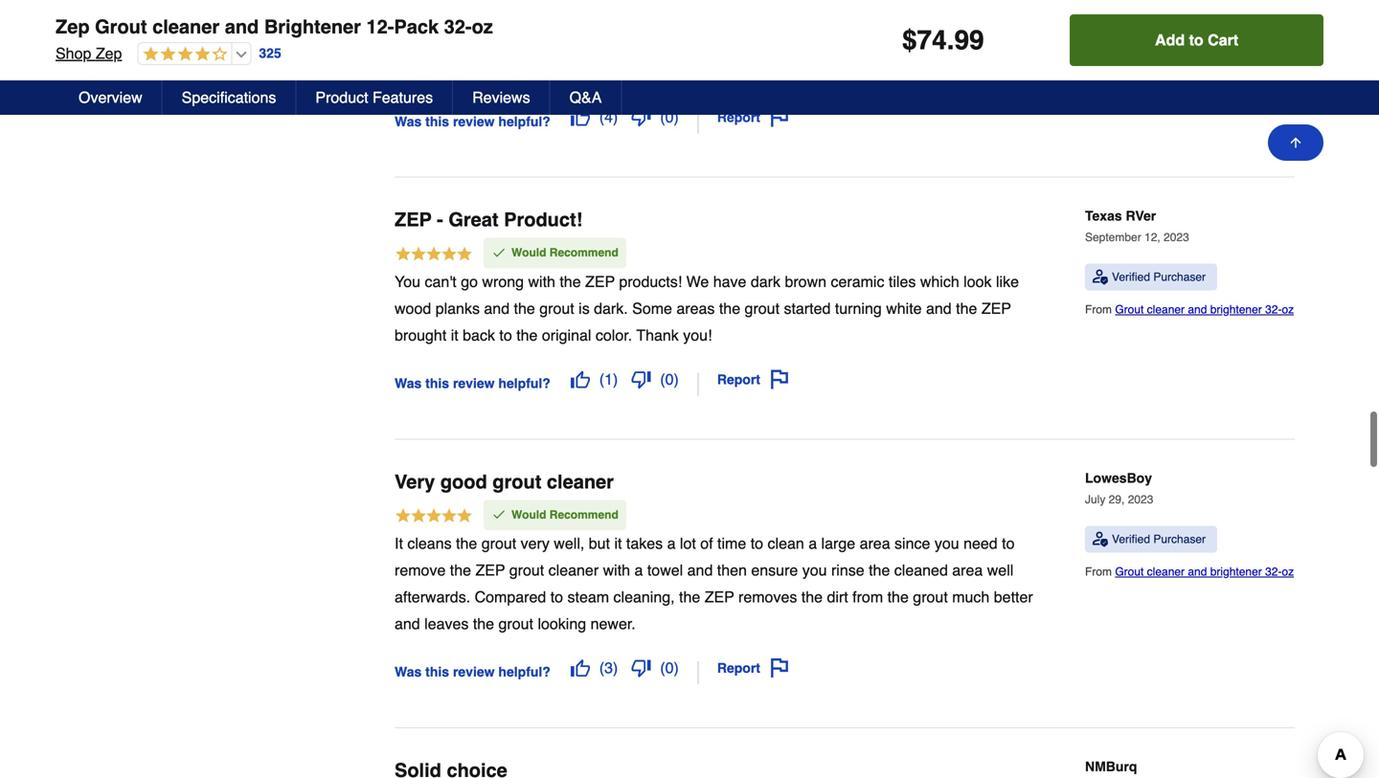 Task type: describe. For each thing, give the bounding box(es) containing it.
cleans
[[407, 478, 452, 496]]

grout left is
[[539, 243, 574, 261]]

1
[[604, 314, 613, 332]]

remove
[[395, 505, 446, 523]]

zep grout cleaner and brightener 12-pack 32-oz
[[56, 16, 493, 38]]

grout down 'very' at the bottom of the page
[[509, 505, 544, 523]]

2023 for july 29, 2023
[[1128, 437, 1154, 450]]

$ 74 . 99
[[902, 25, 984, 56]]

the left original
[[516, 270, 538, 288]]

1 grout cleaner and brightener 32-oz link from the top
[[1115, 509, 1294, 522]]

color.
[[596, 270, 632, 288]]

( 0 ) for ( 1 )
[[660, 314, 679, 332]]

to up looking
[[550, 532, 563, 550]]

reviews
[[472, 89, 530, 106]]

brown
[[785, 216, 827, 234]]

cleaner down "july 29, 2023" at the bottom of the page
[[1147, 509, 1185, 522]]

shop
[[56, 45, 91, 62]]

4.3 stars image
[[138, 46, 227, 64]]

( for thumb down icon corresponding to ( 3 )
[[660, 603, 665, 621]]

flag image
[[770, 314, 789, 333]]

tiles
[[889, 216, 916, 234]]

0 horizontal spatial a
[[635, 505, 643, 523]]

add
[[1155, 31, 1185, 49]]

towel
[[647, 505, 683, 523]]

july 29, 2023
[[1085, 437, 1154, 450]]

thumb up image for ( 3 )
[[571, 603, 590, 622]]

specifications
[[182, 89, 276, 106]]

specifications button
[[163, 80, 296, 115]]

was for it cleans the grout very well, but it takes a lot of time to clean a large area since you need to remove the zep grout cleaner with a towel and then ensure you rinse the cleaned area well afterwards.  compared to steam cleaning, the zep removes the dirt from the grout much better and leaves the grout looking newer.
[[395, 608, 422, 624]]

well,
[[554, 478, 585, 496]]

product
[[316, 89, 368, 106]]

q&a
[[570, 89, 602, 106]]

74
[[917, 25, 947, 56]]

clean
[[768, 478, 804, 496]]

we
[[686, 216, 709, 234]]

zep down the like
[[982, 243, 1011, 261]]

very
[[521, 478, 550, 496]]

was this review helpful? for afterwards.
[[395, 608, 551, 624]]

1 horizontal spatial zep
[[96, 45, 122, 62]]

from grout cleaner and brightener 32-oz for 2nd grout cleaner and brightener 32-oz link from the top of the page
[[1085, 762, 1294, 775]]

wrong
[[482, 216, 524, 234]]

5 out of 5 stars element for can't
[[395, 186, 476, 212]]

grout down dark at the top of the page
[[745, 243, 780, 261]]

brightener for 2nd grout cleaner and brightener 32-oz link from the top of the page
[[1210, 762, 1262, 775]]

it cleans the grout very well, but it takes a lot of time to clean a large area since you need to remove the zep grout cleaner with a towel and then ensure you rinse the cleaned area well afterwards.  compared to steam cleaning, the zep removes the dirt from the grout much better and leaves the grout looking newer.
[[395, 478, 1033, 577]]

from
[[853, 532, 883, 550]]

2 verified purchaser icon image from the top
[[1093, 475, 1108, 491]]

you can't go wrong with the zep products!  we have dark brown ceramic tiles which look like wood planks and the grout is dark.  some areas the grout started turning white and the zep brought it back to the original color.  thank you!
[[395, 216, 1019, 288]]

of
[[700, 478, 713, 496]]

dirt
[[827, 532, 848, 550]]

white
[[886, 243, 922, 261]]

the down look at the right
[[956, 243, 977, 261]]

12,
[[1145, 174, 1161, 188]]

0 vertical spatial 32-
[[444, 16, 472, 38]]

lot
[[680, 478, 696, 496]]

some
[[632, 243, 672, 261]]

q&a button
[[550, 80, 622, 115]]

helpful? for original
[[498, 319, 551, 335]]

overview button
[[59, 80, 163, 115]]

the up from on the right bottom
[[869, 505, 890, 523]]

then
[[717, 505, 747, 523]]

report for you!
[[717, 315, 760, 331]]

overview
[[79, 89, 142, 106]]

products!
[[619, 216, 682, 234]]

from grout cleaner and brightener 32-oz for 2nd grout cleaner and brightener 32-oz link from the bottom
[[1085, 509, 1294, 522]]

compared
[[475, 532, 546, 550]]

afterwards.
[[395, 532, 470, 550]]

grout for 2nd grout cleaner and brightener 32-oz link from the top of the page
[[1115, 762, 1144, 775]]

product features
[[316, 89, 433, 106]]

thumb down image for ( 3 )
[[631, 603, 651, 622]]

the down the towel
[[679, 532, 700, 550]]

thank
[[636, 270, 679, 288]]

from for 2nd grout cleaner and brightener 32-oz link from the bottom
[[1085, 509, 1112, 522]]

have
[[713, 216, 747, 234]]

brightener for 2nd grout cleaner and brightener 32-oz link from the bottom
[[1210, 509, 1262, 522]]

to inside button
[[1189, 31, 1204, 49]]

go
[[461, 216, 478, 234]]

the down have
[[719, 243, 740, 261]]

steam
[[568, 532, 609, 550]]

this for it cleans the grout very well, but it takes a lot of time to clean a large area since you need to remove the zep grout cleaner with a towel and then ensure you rinse the cleaned area well afterwards.  compared to steam cleaning, the zep removes the dirt from the grout much better and leaves the grout looking newer.
[[425, 608, 449, 624]]

1 horizontal spatial a
[[667, 478, 676, 496]]

( 3 )
[[599, 603, 618, 621]]

$
[[902, 25, 917, 56]]

the right cleans
[[456, 478, 477, 496]]

brought
[[395, 270, 447, 288]]

12-
[[366, 16, 394, 38]]

to right need
[[1002, 478, 1015, 496]]

the right the leaves
[[473, 559, 494, 577]]

2 grout cleaner and brightener 32-oz link from the top
[[1115, 762, 1294, 775]]

99
[[954, 25, 984, 56]]

0 for ( 1 )
[[665, 314, 674, 332]]

september
[[1085, 174, 1141, 188]]

takes
[[626, 478, 663, 496]]

2023 for march 6, 2023
[[1133, 726, 1159, 739]]

march 6, 2023
[[1085, 726, 1159, 739]]

features
[[373, 89, 433, 106]]

but
[[589, 478, 610, 496]]

rinse
[[831, 505, 865, 523]]

original
[[542, 270, 591, 288]]

report button for turning
[[711, 307, 796, 339]]

dark.
[[594, 243, 628, 261]]

reviews button
[[453, 80, 550, 115]]

started
[[784, 243, 831, 261]]

march
[[1085, 726, 1117, 739]]

need
[[964, 478, 998, 496]]

) down thank
[[674, 314, 679, 332]]

( for thumb up icon associated with ( 3 )
[[599, 603, 604, 621]]

thumb up image for ( 1 )
[[571, 314, 590, 333]]

grout down compared
[[499, 559, 533, 577]]

325
[[259, 46, 281, 61]]

report button for towel
[[711, 596, 796, 628]]

3
[[604, 603, 613, 621]]

32- for 2nd grout cleaner and brightener 32-oz link from the top of the page
[[1265, 762, 1282, 775]]

0 horizontal spatial you
[[802, 505, 827, 523]]

( for ( 1 ) thumb down icon
[[660, 314, 665, 332]]

much
[[952, 532, 990, 550]]

since
[[895, 478, 930, 496]]

well
[[987, 505, 1014, 523]]

cleaning,
[[614, 532, 675, 550]]

29,
[[1109, 437, 1125, 450]]

which
[[920, 216, 959, 234]]

this for you can't go wrong with the zep products!  we have dark brown ceramic tiles which look like wood planks and the grout is dark.  some areas the grout started turning white and the zep brought it back to the original color.  thank you!
[[425, 319, 449, 335]]

.
[[947, 25, 954, 56]]

review for original
[[453, 319, 495, 335]]

areas
[[677, 243, 715, 261]]

september 12, 2023
[[1085, 174, 1189, 188]]

flag image
[[770, 603, 789, 622]]

thumb down image for ( 1 )
[[631, 314, 651, 333]]

removes
[[738, 532, 797, 550]]

0 vertical spatial grout
[[95, 16, 147, 38]]

2 verified purchaser from the top
[[1112, 476, 1206, 490]]

large
[[821, 478, 855, 496]]

turning
[[835, 243, 882, 261]]

cleaner up 4.3 stars image
[[152, 16, 219, 38]]

back
[[463, 270, 495, 288]]

6,
[[1120, 726, 1130, 739]]



Task type: vqa. For each thing, say whether or not it's contained in the screenshot.
topmost 2023
yes



Task type: locate. For each thing, give the bounding box(es) containing it.
thumb up image
[[571, 314, 590, 333], [571, 603, 590, 622]]

this down the leaves
[[425, 608, 449, 624]]

to right 'back'
[[499, 270, 512, 288]]

2 thumb down image from the top
[[631, 603, 651, 622]]

you
[[395, 216, 420, 234]]

the right from on the right bottom
[[888, 532, 909, 550]]

grout for 2nd grout cleaner and brightener 32-oz link from the bottom
[[1115, 509, 1144, 522]]

zep
[[585, 216, 615, 234], [982, 243, 1011, 261], [476, 505, 505, 523], [705, 532, 734, 550]]

( down newer.
[[599, 603, 604, 621]]

2 report from the top
[[717, 604, 760, 620]]

report for steam
[[717, 604, 760, 620]]

( 0 )
[[660, 314, 679, 332], [660, 603, 679, 621]]

0 vertical spatial verified purchaser
[[1112, 214, 1206, 228]]

2023 right "6,"
[[1133, 726, 1159, 739]]

to
[[1189, 31, 1204, 49], [499, 270, 512, 288], [751, 478, 763, 496], [1002, 478, 1015, 496], [550, 532, 563, 550]]

1 vertical spatial 5 out of 5 stars element
[[395, 448, 476, 474]]

from
[[1085, 509, 1112, 522], [1085, 762, 1112, 775]]

area right 'large'
[[860, 478, 890, 496]]

review
[[453, 319, 495, 335], [453, 608, 495, 624]]

report button down removes
[[711, 596, 796, 628]]

1 verified purchaser from the top
[[1112, 214, 1206, 228]]

oz for 2nd grout cleaner and brightener 32-oz link from the bottom
[[1282, 509, 1294, 522]]

report button
[[711, 307, 796, 339], [711, 596, 796, 628]]

zep right shop
[[96, 45, 122, 62]]

grout left 'very' at the bottom of the page
[[482, 478, 516, 496]]

purchaser
[[1154, 214, 1206, 228], [1154, 476, 1206, 490]]

1 vertical spatial thumb up image
[[571, 603, 590, 622]]

1 report button from the top
[[711, 307, 796, 339]]

(
[[599, 314, 604, 332], [660, 314, 665, 332], [599, 603, 604, 621], [660, 603, 665, 621]]

cleaner down march 6, 2023
[[1147, 762, 1185, 775]]

0 vertical spatial ( 0 )
[[660, 314, 679, 332]]

( for thumb up icon related to ( 1 )
[[599, 314, 604, 332]]

1 vertical spatial ( 0 )
[[660, 603, 679, 621]]

1 vertical spatial 32-
[[1265, 509, 1282, 522]]

thumb down image right 1
[[631, 314, 651, 333]]

you
[[935, 478, 959, 496], [802, 505, 827, 523]]

2023 for september 12, 2023
[[1164, 174, 1189, 188]]

1 vertical spatial it
[[614, 478, 622, 496]]

grout down cleaned
[[913, 532, 948, 550]]

1 vertical spatial was
[[395, 608, 422, 624]]

add to cart button
[[1070, 14, 1324, 66]]

with inside "it cleans the grout very well, but it takes a lot of time to clean a large area since you need to remove the zep grout cleaner with a towel and then ensure you rinse the cleaned area well afterwards.  compared to steam cleaning, the zep removes the dirt from the grout much better and leaves the grout looking newer."
[[603, 505, 630, 523]]

2 5 out of 5 stars element from the top
[[395, 448, 476, 474]]

was this review helpful? down the leaves
[[395, 608, 551, 624]]

thumb up image left 3 at the left of page
[[571, 603, 590, 622]]

2023 right 29,
[[1128, 437, 1154, 450]]

0 vertical spatial 0
[[665, 314, 674, 332]]

1 vertical spatial you
[[802, 505, 827, 523]]

2 vertical spatial grout
[[1115, 762, 1144, 775]]

2 0 from the top
[[665, 603, 674, 621]]

1 vertical spatial from grout cleaner and brightener 32-oz
[[1085, 762, 1294, 775]]

thumb up image left 1
[[571, 314, 590, 333]]

1 horizontal spatial it
[[614, 478, 622, 496]]

2 purchaser from the top
[[1154, 476, 1206, 490]]

shop zep
[[56, 45, 122, 62]]

helpful? for afterwards.
[[498, 608, 551, 624]]

review down the leaves
[[453, 608, 495, 624]]

with right wrong
[[528, 216, 555, 234]]

2 thumb up image from the top
[[571, 603, 590, 622]]

area up much
[[952, 505, 983, 523]]

pack
[[394, 16, 439, 38]]

thumb down image
[[631, 314, 651, 333], [631, 603, 651, 622]]

2 review from the top
[[453, 608, 495, 624]]

from for 2nd grout cleaner and brightener 32-oz link from the top of the page
[[1085, 762, 1112, 775]]

5 out of 5 stars element for cleans
[[395, 448, 476, 474]]

verified purchaser
[[1112, 214, 1206, 228], [1112, 476, 1206, 490]]

helpful?
[[498, 319, 551, 335], [498, 608, 551, 624]]

1 vertical spatial purchaser
[[1154, 476, 1206, 490]]

was for you can't go wrong with the zep products!  we have dark brown ceramic tiles which look like wood planks and the grout is dark.  some areas the grout started turning white and the zep brought it back to the original color.  thank you!
[[395, 319, 422, 335]]

2 helpful? from the top
[[498, 608, 551, 624]]

1 brightener from the top
[[1210, 509, 1262, 522]]

area
[[860, 478, 890, 496], [952, 505, 983, 523]]

0 vertical spatial this
[[425, 319, 449, 335]]

you!
[[683, 270, 712, 288]]

from down july
[[1085, 509, 1112, 522]]

1 thumb down image from the top
[[631, 314, 651, 333]]

this down the brought
[[425, 319, 449, 335]]

1 verified purchaser icon image from the top
[[1093, 213, 1108, 229]]

zep
[[56, 16, 90, 38], [96, 45, 122, 62]]

0 vertical spatial report button
[[711, 307, 796, 339]]

1 purchaser from the top
[[1154, 214, 1206, 228]]

a
[[667, 478, 676, 496], [809, 478, 817, 496], [635, 505, 643, 523]]

a left the towel
[[635, 505, 643, 523]]

1 vertical spatial report button
[[711, 596, 796, 628]]

1 5 out of 5 stars element from the top
[[395, 186, 476, 212]]

cleaner inside "it cleans the grout very well, but it takes a lot of time to clean a large area since you need to remove the zep grout cleaner with a towel and then ensure you rinse the cleaned area well afterwards.  compared to steam cleaning, the zep removes the dirt from the grout much better and leaves the grout looking newer."
[[549, 505, 599, 523]]

5 out of 5 stars element up can't
[[395, 186, 476, 212]]

0 down thank
[[665, 314, 674, 332]]

can't
[[425, 216, 457, 234]]

5 out of 5 stars element
[[395, 186, 476, 212], [395, 448, 476, 474]]

) down color.
[[613, 314, 618, 332]]

1 from from the top
[[1085, 509, 1112, 522]]

you left rinse
[[802, 505, 827, 523]]

2 this from the top
[[425, 608, 449, 624]]

1 vertical spatial was this review helpful?
[[395, 608, 551, 624]]

0 vertical spatial thumb down image
[[631, 314, 651, 333]]

1 was from the top
[[395, 319, 422, 335]]

verified for first the verified purchaser icon
[[1112, 214, 1150, 228]]

the down wrong
[[514, 243, 535, 261]]

verified
[[1112, 214, 1150, 228], [1112, 476, 1150, 490]]

look
[[964, 216, 992, 234]]

1 vertical spatial grout
[[1115, 509, 1144, 522]]

it right the 'but'
[[614, 478, 622, 496]]

( 1 )
[[599, 314, 618, 332]]

planks
[[436, 243, 480, 261]]

july
[[1085, 437, 1106, 450]]

arrow up image
[[1288, 135, 1304, 150]]

0 vertical spatial was
[[395, 319, 422, 335]]

1 vertical spatial with
[[603, 505, 630, 523]]

2 vertical spatial oz
[[1282, 762, 1294, 775]]

1 vertical spatial verified purchaser
[[1112, 476, 1206, 490]]

zep up shop
[[56, 16, 90, 38]]

was this review helpful?
[[395, 319, 551, 335], [395, 608, 551, 624]]

a left 'large'
[[809, 478, 817, 496]]

1 vertical spatial 0
[[665, 603, 674, 621]]

wood
[[395, 243, 431, 261]]

dark
[[751, 216, 781, 234]]

( 0 ) down thank
[[660, 314, 679, 332]]

verified down september 12, 2023
[[1112, 214, 1150, 228]]

purchaser down "july 29, 2023" at the bottom of the page
[[1154, 476, 1206, 490]]

grout up shop zep
[[95, 16, 147, 38]]

product features button
[[296, 80, 453, 115]]

0 vertical spatial you
[[935, 478, 959, 496]]

helpful? down looking
[[498, 608, 551, 624]]

( 0 ) for ( 3 )
[[660, 603, 679, 621]]

was down the brought
[[395, 319, 422, 335]]

0 vertical spatial verified purchaser icon image
[[1093, 213, 1108, 229]]

0 vertical spatial from grout cleaner and brightener 32-oz
[[1085, 509, 1294, 522]]

0 vertical spatial zep
[[56, 16, 90, 38]]

0 vertical spatial area
[[860, 478, 890, 496]]

1 vertical spatial 2023
[[1128, 437, 1154, 450]]

report left flag image
[[717, 604, 760, 620]]

0 vertical spatial brightener
[[1210, 509, 1262, 522]]

2 verified from the top
[[1112, 476, 1150, 490]]

purchaser down 12,
[[1154, 214, 1206, 228]]

) down newer.
[[613, 603, 618, 621]]

1 vertical spatial area
[[952, 505, 983, 523]]

2023
[[1164, 174, 1189, 188], [1128, 437, 1154, 450], [1133, 726, 1159, 739]]

with down the 'but'
[[603, 505, 630, 523]]

1 horizontal spatial you
[[935, 478, 959, 496]]

1 report from the top
[[717, 315, 760, 331]]

verified purchaser down 12,
[[1112, 214, 1206, 228]]

add to cart
[[1155, 31, 1239, 49]]

1 vertical spatial thumb down image
[[631, 603, 651, 622]]

with inside you can't go wrong with the zep products!  we have dark brown ceramic tiles which look like wood planks and the grout is dark.  some areas the grout started turning white and the zep brought it back to the original color.  thank you!
[[528, 216, 555, 234]]

1 this from the top
[[425, 319, 449, 335]]

grout down "july 29, 2023" at the bottom of the page
[[1115, 509, 1144, 522]]

( right 3 at the left of page
[[660, 603, 665, 621]]

2 from grout cleaner and brightener 32-oz from the top
[[1085, 762, 1294, 775]]

leaves
[[424, 559, 469, 577]]

helpful? down original
[[498, 319, 551, 335]]

0 vertical spatial grout cleaner and brightener 32-oz link
[[1115, 509, 1294, 522]]

a left 'lot'
[[667, 478, 676, 496]]

( 0 ) right 3 at the left of page
[[660, 603, 679, 621]]

brightener
[[264, 16, 361, 38]]

2 report button from the top
[[711, 596, 796, 628]]

0
[[665, 314, 674, 332], [665, 603, 674, 621]]

32- for 2nd grout cleaner and brightener 32-oz link from the bottom
[[1265, 509, 1282, 522]]

report left flag icon
[[717, 315, 760, 331]]

time
[[717, 478, 746, 496]]

0 horizontal spatial area
[[860, 478, 890, 496]]

0 vertical spatial thumb up image
[[571, 314, 590, 333]]

to inside you can't go wrong with the zep products!  we have dark brown ceramic tiles which look like wood planks and the grout is dark.  some areas the grout started turning white and the zep brought it back to the original color.  thank you!
[[499, 270, 512, 288]]

and
[[225, 16, 259, 38], [484, 243, 510, 261], [926, 243, 952, 261], [687, 505, 713, 523], [1188, 509, 1207, 522], [395, 559, 420, 577], [1188, 762, 1207, 775]]

review for afterwards.
[[453, 608, 495, 624]]

1 vertical spatial report
[[717, 604, 760, 620]]

verified purchaser down "july 29, 2023" at the bottom of the page
[[1112, 476, 1206, 490]]

1 horizontal spatial with
[[603, 505, 630, 523]]

2 ( 0 ) from the top
[[660, 603, 679, 621]]

0 right 3 at the left of page
[[665, 603, 674, 621]]

cleaned
[[894, 505, 948, 523]]

0 vertical spatial purchaser
[[1154, 214, 1206, 228]]

) right 3 at the left of page
[[674, 603, 679, 621]]

1 thumb up image from the top
[[571, 314, 590, 333]]

1 vertical spatial verified
[[1112, 476, 1150, 490]]

0 vertical spatial was this review helpful?
[[395, 319, 551, 335]]

0 vertical spatial report
[[717, 315, 760, 331]]

1 ( 0 ) from the top
[[660, 314, 679, 332]]

0 vertical spatial with
[[528, 216, 555, 234]]

0 vertical spatial helpful?
[[498, 319, 551, 335]]

1 vertical spatial from
[[1085, 762, 1112, 775]]

1 vertical spatial zep
[[96, 45, 122, 62]]

cleaner down well, in the bottom of the page
[[549, 505, 599, 523]]

1 vertical spatial review
[[453, 608, 495, 624]]

1 vertical spatial this
[[425, 608, 449, 624]]

1 vertical spatial helpful?
[[498, 608, 551, 624]]

1 helpful? from the top
[[498, 319, 551, 335]]

0 vertical spatial oz
[[472, 16, 493, 38]]

1 review from the top
[[453, 319, 495, 335]]

0 horizontal spatial it
[[451, 270, 459, 288]]

review down 'back'
[[453, 319, 495, 335]]

grout down "6,"
[[1115, 762, 1144, 775]]

verified for first the verified purchaser icon from the bottom of the page
[[1112, 476, 1150, 490]]

verified purchaser icon image down september
[[1093, 213, 1108, 229]]

2 brightener from the top
[[1210, 762, 1262, 775]]

1 was this review helpful? from the top
[[395, 319, 551, 335]]

report button down you!
[[711, 307, 796, 339]]

0 vertical spatial verified
[[1112, 214, 1150, 228]]

1 horizontal spatial area
[[952, 505, 983, 523]]

report
[[717, 315, 760, 331], [717, 604, 760, 620]]

like
[[996, 216, 1019, 234]]

was this review helpful? down 'back'
[[395, 319, 551, 335]]

1 verified from the top
[[1112, 214, 1150, 228]]

2 was from the top
[[395, 608, 422, 624]]

0 horizontal spatial with
[[528, 216, 555, 234]]

it
[[451, 270, 459, 288], [614, 478, 622, 496]]

zep up compared
[[476, 505, 505, 523]]

0 vertical spatial review
[[453, 319, 495, 335]]

( down thank
[[660, 314, 665, 332]]

0 vertical spatial it
[[451, 270, 459, 288]]

to right time
[[751, 478, 763, 496]]

zep down then
[[705, 532, 734, 550]]

ensure
[[751, 505, 798, 523]]

newer.
[[591, 559, 636, 577]]

1 from grout cleaner and brightener 32-oz from the top
[[1085, 509, 1294, 522]]

2 was this review helpful? from the top
[[395, 608, 551, 624]]

2 horizontal spatial a
[[809, 478, 817, 496]]

the up is
[[560, 216, 581, 234]]

was
[[395, 319, 422, 335], [395, 608, 422, 624]]

0 vertical spatial 2023
[[1164, 174, 1189, 188]]

thumb down image right 3 at the left of page
[[631, 603, 651, 622]]

cart
[[1208, 31, 1239, 49]]

is
[[579, 243, 590, 261]]

it inside you can't go wrong with the zep products!  we have dark brown ceramic tiles which look like wood planks and the grout is dark.  some areas the grout started turning white and the zep brought it back to the original color.  thank you!
[[451, 270, 459, 288]]

was this review helpful? for original
[[395, 319, 551, 335]]

brightener
[[1210, 509, 1262, 522], [1210, 762, 1262, 775]]

verified purchaser icon image down july
[[1093, 475, 1108, 491]]

2 vertical spatial 32-
[[1265, 762, 1282, 775]]

was down afterwards. at the left bottom of page
[[395, 608, 422, 624]]

it inside "it cleans the grout very well, but it takes a lot of time to clean a large area since you need to remove the zep grout cleaner with a towel and then ensure you rinse the cleaned area well afterwards.  compared to steam cleaning, the zep removes the dirt from the grout much better and leaves the grout looking newer."
[[614, 478, 622, 496]]

zep up dark.
[[585, 216, 615, 234]]

2 from from the top
[[1085, 762, 1112, 775]]

1 vertical spatial oz
[[1282, 509, 1294, 522]]

verified purchaser icon image
[[1093, 213, 1108, 229], [1093, 475, 1108, 491]]

0 horizontal spatial zep
[[56, 16, 90, 38]]

oz for 2nd grout cleaner and brightener 32-oz link from the top of the page
[[1282, 762, 1294, 775]]

looking
[[538, 559, 586, 577]]

1 vertical spatial verified purchaser icon image
[[1093, 475, 1108, 491]]

ceramic
[[831, 216, 885, 234]]

0 for ( 3 )
[[665, 603, 674, 621]]

0 vertical spatial from
[[1085, 509, 1112, 522]]

it left 'back'
[[451, 270, 459, 288]]

verified down "july 29, 2023" at the bottom of the page
[[1112, 476, 1150, 490]]

the up afterwards. at the left bottom of page
[[450, 505, 471, 523]]

it
[[395, 478, 403, 496]]

5 out of 5 stars element up cleans
[[395, 448, 476, 474]]

( down color.
[[599, 314, 604, 332]]

to right the add in the top of the page
[[1189, 31, 1204, 49]]

the left dirt
[[802, 532, 823, 550]]

0 vertical spatial 5 out of 5 stars element
[[395, 186, 476, 212]]

1 0 from the top
[[665, 314, 674, 332]]

you left need
[[935, 478, 959, 496]]

1 vertical spatial brightener
[[1210, 762, 1262, 775]]

2023 right 12,
[[1164, 174, 1189, 188]]

from down march at bottom
[[1085, 762, 1112, 775]]

2 vertical spatial 2023
[[1133, 726, 1159, 739]]

1 vertical spatial grout cleaner and brightener 32-oz link
[[1115, 762, 1294, 775]]

better
[[994, 532, 1033, 550]]



